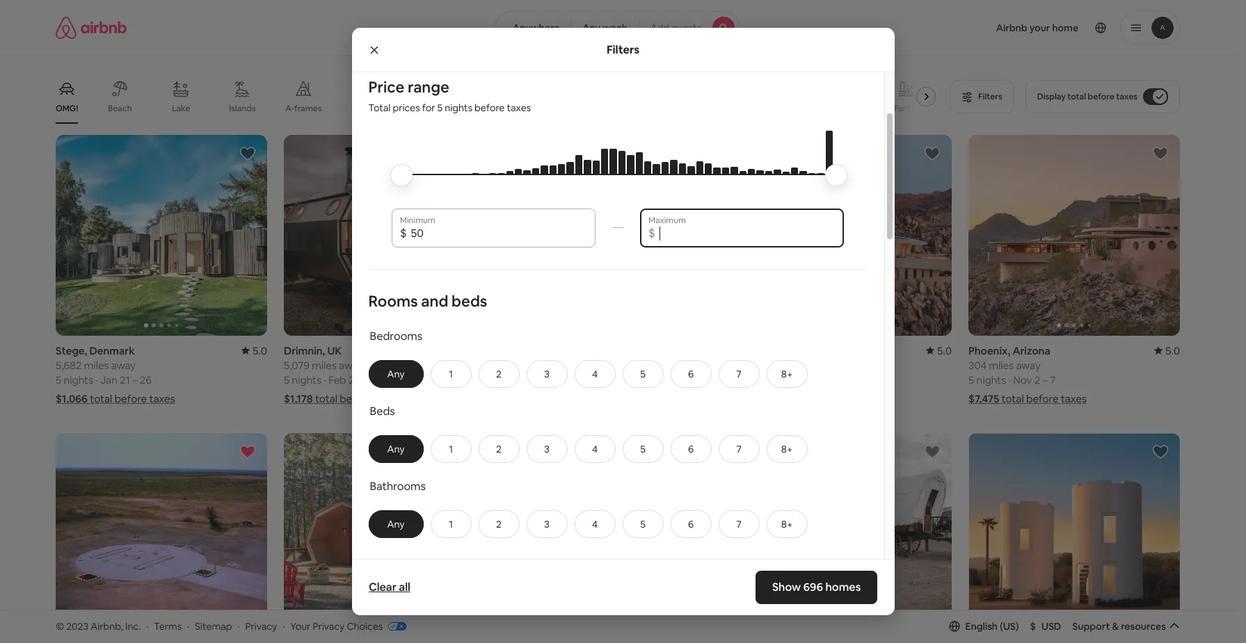 Task type: locate. For each thing, give the bounding box(es) containing it.
0 vertical spatial any element
[[383, 368, 409, 381]]

a-frames
[[285, 103, 322, 114]]

None search field
[[496, 11, 741, 45]]

away up 23
[[339, 359, 364, 372]]

7 button for beds
[[719, 436, 760, 463]]

any for beds
[[387, 443, 405, 456]]

nights inside price range total prices for 5 nights before taxes
[[445, 102, 473, 114]]

4 for bedrooms
[[592, 368, 598, 381]]

1 6 from the top
[[688, 368, 694, 381]]

26
[[140, 374, 152, 387]]

away inside drimnin, uk 5,079 miles away 5 nights · feb 23 – 28 $1,178 total before taxes
[[339, 359, 364, 372]]

© 2023 airbnb, inc. ·
[[56, 621, 149, 633]]

6 button for bathrooms
[[671, 511, 712, 539]]

add to wishlist: sandy valley, nevada image
[[924, 444, 941, 461]]

before right views
[[475, 102, 505, 114]]

1 4 button from the top
[[575, 360, 616, 388]]

· inside stege, denmark 5,682 miles away 5 nights · jan 21 – 26 $1,066 total before taxes
[[96, 374, 98, 387]]

7 for beds
[[737, 443, 742, 456]]

taxes inside phoenix, arizona 304 miles away 5 nights · nov 2 – 7 $7,475 total before taxes
[[1061, 392, 1087, 406]]

· right inc.
[[146, 621, 149, 633]]

4
[[592, 368, 598, 381], [592, 443, 598, 456], [592, 518, 598, 531]]

2 button
[[479, 360, 520, 388], [479, 436, 520, 463], [479, 511, 520, 539]]

away inside 111 miles away 5 nights · nov 15 – 20
[[783, 359, 808, 372]]

8+
[[782, 368, 793, 381], [782, 443, 793, 456], [782, 518, 793, 531]]

7 button for bedrooms
[[719, 360, 760, 388]]

3 4 from the top
[[592, 518, 598, 531]]

3 7 button from the top
[[719, 511, 760, 539]]

·
[[96, 374, 98, 387], [324, 374, 326, 387], [781, 374, 783, 387], [1009, 374, 1011, 387], [146, 621, 149, 633], [187, 621, 190, 633], [238, 621, 240, 633], [283, 621, 285, 633]]

taxes inside price range total prices for 5 nights before taxes
[[507, 102, 531, 114]]

total down "feb"
[[315, 392, 338, 406]]

any button
[[369, 360, 424, 388], [369, 436, 424, 463], [369, 511, 424, 539]]

1 vertical spatial 6 button
[[671, 436, 712, 463]]

any element
[[383, 368, 409, 381], [383, 443, 409, 456], [383, 518, 409, 531]]

4 for beds
[[592, 443, 598, 456]]

· inside drimnin, uk 5,079 miles away 5 nights · feb 23 – 28 $1,178 total before taxes
[[324, 374, 326, 387]]

taxes inside drimnin, uk 5,079 miles away 5 nights · feb 23 – 28 $1,178 total before taxes
[[375, 392, 400, 406]]

omg!
[[56, 103, 78, 114]]

taxes for phoenix, arizona 304 miles away 5 nights · nov 2 – 7 $7,475 total before taxes
[[1061, 392, 1087, 406]]

before inside drimnin, uk 5,079 miles away 5 nights · feb 23 – 28 $1,178 total before taxes
[[340, 392, 372, 406]]

8+ button for bedrooms
[[767, 360, 808, 388]]

5 button
[[623, 360, 664, 388], [623, 436, 664, 463], [623, 511, 664, 539]]

· left your on the left of page
[[283, 621, 285, 633]]

3 any button from the top
[[369, 511, 424, 539]]

– inside phoenix, arizona 304 miles away 5 nights · nov 2 – 7 $7,475 total before taxes
[[1043, 374, 1048, 387]]

2 vertical spatial 5 button
[[623, 511, 664, 539]]

5 inside drimnin, uk 5,079 miles away 5 nights · feb 23 – 28 $1,178 total before taxes
[[284, 374, 290, 387]]

cabins
[[351, 103, 378, 114]]

5 down 111
[[741, 374, 746, 387]]

8+ element for bedrooms
[[782, 368, 793, 381]]

6 button
[[671, 360, 712, 388], [671, 436, 712, 463], [671, 511, 712, 539]]

1 horizontal spatial privacy
[[313, 621, 345, 633]]

nov left 15
[[785, 374, 804, 387]]

– inside stege, denmark 5,682 miles away 5 nights · jan 21 – 26 $1,066 total before taxes
[[132, 374, 137, 387]]

0 vertical spatial 8+
[[782, 368, 793, 381]]

nights down 5,682
[[64, 374, 93, 387]]

7 for bathrooms
[[737, 518, 742, 531]]

1 horizontal spatial $
[[649, 226, 655, 241]]

5 down 5,682
[[56, 374, 61, 387]]

2 – from the left
[[363, 374, 368, 387]]

– down the arizona
[[1043, 374, 1048, 387]]

2 vertical spatial 6 button
[[671, 511, 712, 539]]

1 vertical spatial show
[[773, 581, 802, 595]]

0 horizontal spatial privacy
[[245, 621, 277, 633]]

3 – from the left
[[591, 374, 597, 387]]

any button for bathrooms
[[369, 511, 424, 539]]

show 696 homes
[[773, 581, 861, 595]]

0 horizontal spatial $
[[400, 226, 407, 241]]

1 vertical spatial any element
[[383, 443, 409, 456]]

any up bathrooms
[[387, 443, 405, 456]]

5 button for beds
[[623, 436, 664, 463]]

show left map on the bottom
[[586, 559, 611, 572]]

drimnin,
[[284, 344, 325, 358]]

1 – from the left
[[132, 374, 137, 387]]

5 inside stege, denmark 5,682 miles away 5 nights · jan 21 – 26 $1,066 total before taxes
[[56, 374, 61, 387]]

terms link
[[154, 621, 182, 633]]

1 2 button from the top
[[479, 360, 520, 388]]

2 vertical spatial 8+
[[782, 518, 793, 531]]

away inside phoenix, arizona 304 miles away 5 nights · nov 2 – 7 $7,475 total before taxes
[[1017, 359, 1041, 372]]

0 horizontal spatial show
[[586, 559, 611, 572]]

1 any element from the top
[[383, 368, 409, 381]]

beach
[[108, 103, 132, 114]]

5 miles from the left
[[990, 359, 1014, 372]]

2 vertical spatial 1 button
[[431, 511, 472, 539]]

2 button for beds
[[479, 436, 520, 463]]

2 6 button from the top
[[671, 436, 712, 463]]

6
[[688, 368, 694, 381], [688, 443, 694, 456], [688, 518, 694, 531]]

15
[[807, 374, 817, 387]]

display total before taxes
[[1038, 91, 1138, 102]]

before inside phoenix, arizona 304 miles away 5 nights · nov 2 – 7 $7,475 total before taxes
[[1027, 392, 1059, 406]]

before right display
[[1088, 91, 1115, 102]]

airbnb,
[[91, 621, 123, 633]]

miles inside drimnin, uk 5,079 miles away 5 nights · feb 23 – 28 $1,178 total before taxes
[[312, 359, 337, 372]]

any element right "28"
[[383, 368, 409, 381]]

3 button for bedrooms
[[527, 360, 568, 388]]

away for stege,
[[111, 359, 136, 372]]

7 inside phoenix, arizona 304 miles away 5 nights · nov 2 – 7 $7,475 total before taxes
[[1051, 374, 1056, 387]]

taxes for stege, denmark 5,682 miles away 5 nights · jan 21 – 26 $1,066 total before taxes
[[149, 392, 175, 406]]

· left "feb"
[[324, 374, 326, 387]]

1 7 button from the top
[[719, 360, 760, 388]]

english (us) button
[[949, 621, 1020, 633]]

1 8+ button from the top
[[767, 360, 808, 388]]

1 miles from the left
[[84, 359, 109, 372]]

8+ element
[[782, 368, 793, 381], [782, 443, 793, 456], [782, 518, 793, 531]]

total
[[1068, 91, 1087, 102], [90, 392, 112, 406], [315, 392, 338, 406], [1002, 392, 1025, 406]]

0 vertical spatial 1 button
[[431, 360, 472, 388]]

5.0 for stege, denmark
[[252, 344, 267, 358]]

2 nov from the left
[[1014, 374, 1033, 387]]

· left 15
[[781, 374, 783, 387]]

0 vertical spatial 4
[[592, 368, 598, 381]]

any element for beds
[[383, 443, 409, 456]]

6 button for bedrooms
[[671, 360, 712, 388]]

display total before taxes button
[[1026, 80, 1181, 113]]

1 any button from the top
[[369, 360, 424, 388]]

2 7 button from the top
[[719, 436, 760, 463]]

2 any button from the top
[[369, 436, 424, 463]]

show map button
[[572, 549, 664, 582]]

miles
[[84, 359, 109, 372], [312, 359, 337, 372], [541, 359, 566, 372], [756, 359, 781, 372], [990, 359, 1014, 372]]

2023
[[66, 621, 89, 633]]

any element up bathrooms
[[383, 443, 409, 456]]

20
[[826, 374, 839, 387]]

1 8+ element from the top
[[782, 368, 793, 381]]

miles right 111
[[756, 359, 781, 372]]

3 5.0 out of 5 average rating image from the left
[[1155, 344, 1181, 358]]

3 for bathrooms
[[544, 518, 550, 531]]

before down 23
[[340, 392, 372, 406]]

2 8+ button from the top
[[767, 436, 808, 463]]

1 vertical spatial 5 button
[[623, 436, 664, 463]]

beds
[[452, 292, 488, 311]]

· inside 111 miles away 5 nights · nov 15 – 20
[[781, 374, 783, 387]]

5 – from the left
[[1043, 374, 1048, 387]]

6 button for beds
[[671, 436, 712, 463]]

– right 21
[[132, 374, 137, 387]]

away up 15
[[783, 359, 808, 372]]

before down 21
[[115, 392, 147, 406]]

0 horizontal spatial nov
[[785, 374, 804, 387]]

5 down 304
[[969, 374, 975, 387]]

– right 15
[[819, 374, 824, 387]]

5 right for
[[437, 102, 443, 114]]

$
[[400, 226, 407, 241], [649, 226, 655, 241], [1031, 621, 1036, 633]]

1 horizontal spatial add to wishlist: joshua tree, california image
[[1153, 444, 1169, 461]]

privacy link
[[245, 621, 277, 633]]

nov down the arizona
[[1014, 374, 1033, 387]]

2 vertical spatial 4 button
[[575, 511, 616, 539]]

2 vertical spatial 6
[[688, 518, 694, 531]]

· left privacy link
[[238, 621, 240, 633]]

nights for stege,
[[64, 374, 93, 387]]

1 5 button from the top
[[623, 360, 664, 388]]

5 button right 17
[[623, 360, 664, 388]]

6 for beds
[[688, 443, 694, 456]]

0 horizontal spatial 5.0
[[252, 344, 267, 358]]

away
[[111, 359, 136, 372], [339, 359, 364, 372], [568, 359, 593, 372], [783, 359, 808, 372], [1017, 359, 1041, 372]]

2 5 button from the top
[[623, 436, 664, 463]]

0 vertical spatial 8+ element
[[782, 368, 793, 381]]

1 horizontal spatial 5.0
[[937, 344, 952, 358]]

total inside stege, denmark 5,682 miles away 5 nights · jan 21 – 26 $1,066 total before taxes
[[90, 392, 112, 406]]

english (us)
[[966, 621, 1020, 633]]

total right display
[[1068, 91, 1087, 102]]

2 any element from the top
[[383, 443, 409, 456]]

add
[[651, 22, 670, 34]]

add to wishlist: joshua tree, california image
[[924, 145, 941, 162], [1153, 444, 1169, 461]]

2 horizontal spatial 5.0 out of 5 average rating image
[[1155, 344, 1181, 358]]

total inside phoenix, arizona 304 miles away 5 nights · nov 2 – 7 $7,475 total before taxes
[[1002, 392, 1025, 406]]

2 3 from the top
[[544, 443, 550, 456]]

2 2 button from the top
[[479, 436, 520, 463]]

3 5 button from the top
[[623, 511, 664, 539]]

1 button for bathrooms
[[431, 511, 472, 539]]

group
[[56, 70, 942, 124], [56, 135, 267, 336], [284, 135, 496, 336], [512, 135, 724, 336], [741, 135, 952, 336], [969, 135, 1181, 336], [56, 434, 267, 635], [284, 434, 496, 635], [512, 434, 724, 635], [741, 434, 952, 635], [969, 434, 1181, 635]]

nights inside 111 miles away 5 nights · nov 15 – 20
[[749, 374, 778, 387]]

2 4 button from the top
[[575, 436, 616, 463]]

4 miles from the left
[[756, 359, 781, 372]]

2 4 from the top
[[592, 443, 598, 456]]

nov inside 111 miles away 5 nights · nov 15 – 20
[[785, 374, 804, 387]]

frames
[[294, 103, 322, 114]]

– inside drimnin, uk 5,079 miles away 5 nights · feb 23 – 28 $1,178 total before taxes
[[363, 374, 368, 387]]

2 horizontal spatial 5.0
[[1166, 344, 1181, 358]]

0 horizontal spatial $ text field
[[411, 227, 588, 241]]

2 6 from the top
[[688, 443, 694, 456]]

1 horizontal spatial nov
[[1014, 374, 1033, 387]]

2 privacy from the left
[[313, 621, 345, 633]]

5 down 4,948
[[512, 374, 518, 387]]

8+ button
[[767, 360, 808, 388], [767, 436, 808, 463], [767, 511, 808, 539]]

3 1 button from the top
[[431, 511, 472, 539]]

1 vertical spatial 7 button
[[719, 436, 760, 463]]

miles inside phoenix, arizona 304 miles away 5 nights · nov 2 – 7 $7,475 total before taxes
[[990, 359, 1014, 372]]

taxes inside stege, denmark 5,682 miles away 5 nights · jan 21 – 26 $1,066 total before taxes
[[149, 392, 175, 406]]

3
[[544, 368, 550, 381], [544, 443, 550, 456], [544, 518, 550, 531]]

before inside stege, denmark 5,682 miles away 5 nights · jan 21 – 26 $1,066 total before taxes
[[115, 392, 147, 406]]

away up may 12 – 17
[[568, 359, 593, 372]]

total down jan
[[90, 392, 112, 406]]

0 vertical spatial 2 button
[[479, 360, 520, 388]]

1 vertical spatial 3 button
[[527, 436, 568, 463]]

1 $ text field from the left
[[411, 227, 588, 241]]

5.0 out of 5 average rating image
[[241, 344, 267, 358], [926, 344, 952, 358], [1155, 344, 1181, 358]]

taxes
[[1117, 91, 1138, 102], [507, 102, 531, 114], [149, 392, 175, 406], [375, 392, 400, 406], [1061, 392, 1087, 406]]

nights down 304
[[977, 374, 1007, 387]]

5 nights
[[512, 374, 550, 387]]

2 vertical spatial any element
[[383, 518, 409, 531]]

1 1 from the top
[[449, 368, 453, 381]]

7
[[737, 368, 742, 381], [1051, 374, 1056, 387], [737, 443, 742, 456], [737, 518, 742, 531]]

privacy right your on the left of page
[[313, 621, 345, 633]]

1 away from the left
[[111, 359, 136, 372]]

6 for bedrooms
[[688, 368, 694, 381]]

5 left "add to wishlist: cedar city, utah" image
[[641, 443, 646, 456]]

0 vertical spatial 3 button
[[527, 360, 568, 388]]

2 5.0 out of 5 average rating image from the left
[[926, 344, 952, 358]]

2 vertical spatial 8+ button
[[767, 511, 808, 539]]

3 2 button from the top
[[479, 511, 520, 539]]

$1,178
[[284, 392, 313, 406]]

5 right 17
[[641, 368, 646, 381]]

4 away from the left
[[783, 359, 808, 372]]

3 6 from the top
[[688, 518, 694, 531]]

1 for bathrooms
[[449, 518, 453, 531]]

8+ for bathrooms
[[782, 518, 793, 531]]

1 vertical spatial 2 button
[[479, 436, 520, 463]]

1 8+ from the top
[[782, 368, 793, 381]]

1 nov from the left
[[785, 374, 804, 387]]

5 inside phoenix, arizona 304 miles away 5 nights · nov 2 – 7 $7,475 total before taxes
[[969, 374, 975, 387]]

0 vertical spatial 6 button
[[671, 360, 712, 388]]

3 5.0 from the left
[[1166, 344, 1181, 358]]

– for drimnin, uk 5,079 miles away 5 nights · feb 23 – 28 $1,178 total before taxes
[[363, 374, 368, 387]]

5
[[437, 102, 443, 114], [641, 368, 646, 381], [56, 374, 61, 387], [284, 374, 290, 387], [512, 374, 518, 387], [741, 374, 746, 387], [969, 374, 975, 387], [641, 443, 646, 456], [641, 518, 646, 531]]

miles for drimnin,
[[312, 359, 337, 372]]

4 button for bathrooms
[[575, 511, 616, 539]]

may 12 – 17
[[557, 374, 609, 387]]

any
[[583, 22, 601, 34], [387, 368, 405, 381], [387, 443, 405, 456], [387, 518, 405, 531]]

1 vertical spatial 3
[[544, 443, 550, 456]]

total inside drimnin, uk 5,079 miles away 5 nights · feb 23 – 28 $1,178 total before taxes
[[315, 392, 338, 406]]

2 vertical spatial 2 button
[[479, 511, 520, 539]]

views
[[443, 103, 466, 114]]

any right "28"
[[387, 368, 405, 381]]

nights inside drimnin, uk 5,079 miles away 5 nights · feb 23 – 28 $1,178 total before taxes
[[292, 374, 322, 387]]

2 1 button from the top
[[431, 436, 472, 463]]

add to wishlist: phoenix, arizona image
[[1153, 145, 1169, 162]]

5.0 out of 5 average rating image for phoenix, arizona
[[1155, 344, 1181, 358]]

2 vertical spatial 7 button
[[719, 511, 760, 539]]

5 button up map on the bottom
[[623, 511, 664, 539]]

2 away from the left
[[339, 359, 364, 372]]

1 6 button from the top
[[671, 360, 712, 388]]

· left jan
[[96, 374, 98, 387]]

–
[[132, 374, 137, 387], [363, 374, 368, 387], [591, 374, 597, 387], [819, 374, 824, 387], [1043, 374, 1048, 387]]

2 vertical spatial 3 button
[[527, 511, 568, 539]]

1 4 from the top
[[592, 368, 598, 381]]

privacy left your on the left of page
[[245, 621, 277, 633]]

most stays cost more than $825 per night. image
[[403, 131, 833, 214]]

1 3 from the top
[[544, 368, 550, 381]]

show for show map
[[586, 559, 611, 572]]

0 horizontal spatial add to wishlist: joshua tree, california image
[[924, 145, 941, 162]]

3 3 from the top
[[544, 518, 550, 531]]

away inside stege, denmark 5,682 miles away 5 nights · jan 21 – 26 $1,066 total before taxes
[[111, 359, 136, 372]]

2 horizontal spatial $
[[1031, 621, 1036, 633]]

0 vertical spatial 8+ button
[[767, 360, 808, 388]]

· down phoenix,
[[1009, 374, 1011, 387]]

miles inside stege, denmark 5,682 miles away 5 nights · jan 21 – 26 $1,066 total before taxes
[[84, 359, 109, 372]]

1 vertical spatial 6
[[688, 443, 694, 456]]

inc.
[[125, 621, 141, 633]]

1 vertical spatial 8+ button
[[767, 436, 808, 463]]

0 vertical spatial 3
[[544, 368, 550, 381]]

– right 23
[[363, 374, 368, 387]]

2 vertical spatial 3
[[544, 518, 550, 531]]

0 vertical spatial any button
[[369, 360, 424, 388]]

5 button left "add to wishlist: cedar city, utah" image
[[623, 436, 664, 463]]

nights down 5,079
[[292, 374, 322, 387]]

show inside show 696 homes "link"
[[773, 581, 802, 595]]

clear all
[[369, 581, 410, 595]]

– inside 111 miles away 5 nights · nov 15 – 20
[[819, 374, 824, 387]]

nights for phoenix,
[[977, 374, 1007, 387]]

away down the arizona
[[1017, 359, 1041, 372]]

1 vertical spatial 1 button
[[431, 436, 472, 463]]

1 5.0 out of 5 average rating image from the left
[[241, 344, 267, 358]]

1 vertical spatial 4 button
[[575, 436, 616, 463]]

1 vertical spatial 4
[[592, 443, 598, 456]]

0 vertical spatial 6
[[688, 368, 694, 381]]

1 5.0 from the left
[[252, 344, 267, 358]]

5.0 for phoenix, arizona
[[1166, 344, 1181, 358]]

denmark
[[89, 344, 135, 358]]

any button down bedrooms
[[369, 360, 424, 388]]

any left week
[[583, 22, 601, 34]]

0 horizontal spatial 5.0 out of 5 average rating image
[[241, 344, 267, 358]]

3 for beds
[[544, 443, 550, 456]]

3 any element from the top
[[383, 518, 409, 531]]

filters dialog
[[352, 28, 895, 616]]

nights right for
[[445, 102, 473, 114]]

1 privacy from the left
[[245, 621, 277, 633]]

1 vertical spatial 8+ element
[[782, 443, 793, 456]]

feb
[[329, 374, 346, 387]]

0 vertical spatial 7 button
[[719, 360, 760, 388]]

1 vertical spatial any button
[[369, 436, 424, 463]]

1 horizontal spatial $ text field
[[660, 227, 836, 241]]

5 button for bedrooms
[[623, 360, 664, 388]]

2 miles from the left
[[312, 359, 337, 372]]

nights inside phoenix, arizona 304 miles away 5 nights · nov 2 – 7 $7,475 total before taxes
[[977, 374, 1007, 387]]

1 1 button from the top
[[431, 360, 472, 388]]

miles up the may
[[541, 359, 566, 372]]

1 horizontal spatial 5.0 out of 5 average rating image
[[926, 344, 952, 358]]

none search field containing anywhere
[[496, 11, 741, 45]]

any inside button
[[583, 22, 601, 34]]

miles down uk
[[312, 359, 337, 372]]

4 – from the left
[[819, 374, 824, 387]]

5 down 5,079
[[284, 374, 290, 387]]

miles inside 111 miles away 5 nights · nov 15 – 20
[[756, 359, 781, 372]]

2 1 from the top
[[449, 443, 453, 456]]

– for stege, denmark 5,682 miles away 5 nights · jan 21 – 26 $1,066 total before taxes
[[132, 374, 137, 387]]

2 vertical spatial any button
[[369, 511, 424, 539]]

2 for bathrooms
[[496, 518, 502, 531]]

2 vertical spatial 4
[[592, 518, 598, 531]]

nights down 111
[[749, 374, 778, 387]]

2 vertical spatial 8+ element
[[782, 518, 793, 531]]

any week button
[[571, 11, 640, 45]]

bedrooms
[[370, 329, 423, 344]]

miles down phoenix,
[[990, 359, 1014, 372]]

4 button
[[575, 360, 616, 388], [575, 436, 616, 463], [575, 511, 616, 539]]

any down bathrooms
[[387, 518, 405, 531]]

0 vertical spatial 1
[[449, 368, 453, 381]]

3 button
[[527, 360, 568, 388], [527, 436, 568, 463], [527, 511, 568, 539]]

3 6 button from the top
[[671, 511, 712, 539]]

2 vertical spatial 1
[[449, 518, 453, 531]]

8+ element for bathrooms
[[782, 518, 793, 531]]

nov
[[785, 374, 804, 387], [1014, 374, 1033, 387]]

0 vertical spatial show
[[586, 559, 611, 572]]

clear all button
[[362, 574, 417, 602]]

1
[[449, 368, 453, 381], [449, 443, 453, 456], [449, 518, 453, 531]]

any element for bedrooms
[[383, 368, 409, 381]]

$ usd
[[1031, 621, 1062, 633]]

3 8+ button from the top
[[767, 511, 808, 539]]

clear
[[369, 581, 396, 595]]

0 vertical spatial 5 button
[[623, 360, 664, 388]]

21
[[120, 374, 130, 387]]

before down the arizona
[[1027, 392, 1059, 406]]

privacy
[[245, 621, 277, 633], [313, 621, 345, 633]]

23
[[349, 374, 361, 387]]

2 3 button from the top
[[527, 436, 568, 463]]

8+ button for beds
[[767, 436, 808, 463]]

5 away from the left
[[1017, 359, 1041, 372]]

3 8+ element from the top
[[782, 518, 793, 531]]

3 8+ from the top
[[782, 518, 793, 531]]

show inside show map button
[[586, 559, 611, 572]]

total for drimnin, uk 5,079 miles away 5 nights · feb 23 – 28 $1,178 total before taxes
[[315, 392, 338, 406]]

2 8+ element from the top
[[782, 443, 793, 456]]

3 4 button from the top
[[575, 511, 616, 539]]

3 1 from the top
[[449, 518, 453, 531]]

nights inside stege, denmark 5,682 miles away 5 nights · jan 21 – 26 $1,066 total before taxes
[[64, 374, 93, 387]]

nights
[[445, 102, 473, 114], [64, 374, 93, 387], [292, 374, 322, 387], [520, 374, 550, 387], [749, 374, 778, 387], [977, 374, 1007, 387]]

1 horizontal spatial show
[[773, 581, 802, 595]]

$ text field
[[411, 227, 588, 241], [660, 227, 836, 241]]

show left 696
[[773, 581, 802, 595]]

5,079
[[284, 359, 310, 372]]

miles up jan
[[84, 359, 109, 372]]

28
[[370, 374, 382, 387]]

any button down bathrooms
[[369, 511, 424, 539]]

2 8+ from the top
[[782, 443, 793, 456]]

– left 17
[[591, 374, 597, 387]]

any element down bathrooms
[[383, 518, 409, 531]]

1 vertical spatial 1
[[449, 443, 453, 456]]

away up 21
[[111, 359, 136, 372]]

before inside price range total prices for 5 nights before taxes
[[475, 102, 505, 114]]

1 3 button from the top
[[527, 360, 568, 388]]

0 vertical spatial 4 button
[[575, 360, 616, 388]]

total right $7,475
[[1002, 392, 1025, 406]]

3 3 button from the top
[[527, 511, 568, 539]]

3 miles from the left
[[541, 359, 566, 372]]

any button up bathrooms
[[369, 436, 424, 463]]

1 vertical spatial 8+
[[782, 443, 793, 456]]

2
[[496, 368, 502, 381], [1035, 374, 1041, 387], [496, 443, 502, 456], [496, 518, 502, 531]]



Task type: vqa. For each thing, say whether or not it's contained in the screenshot.
Stege,
yes



Task type: describe. For each thing, give the bounding box(es) containing it.
(us)
[[1000, 621, 1020, 633]]

taxes inside display total before taxes button
[[1117, 91, 1138, 102]]

8+ button for bathrooms
[[767, 511, 808, 539]]

17
[[599, 374, 609, 387]]

total
[[369, 102, 391, 114]]

5 button for bathrooms
[[623, 511, 664, 539]]

12
[[579, 374, 589, 387]]

304
[[969, 359, 987, 372]]

111
[[741, 359, 754, 372]]

4 button for beds
[[575, 436, 616, 463]]

4,948
[[512, 359, 539, 372]]

away for drimnin,
[[339, 359, 364, 372]]

beds
[[370, 404, 395, 419]]

· inside phoenix, arizona 304 miles away 5 nights · nov 2 – 7 $7,475 total before taxes
[[1009, 374, 1011, 387]]

· right "terms"
[[187, 621, 190, 633]]

show map
[[586, 559, 634, 572]]

add to wishlist: bend, oregon image
[[468, 444, 484, 461]]

3 button for bathrooms
[[527, 511, 568, 539]]

english
[[966, 621, 998, 633]]

any button for bedrooms
[[369, 360, 424, 388]]

5 inside price range total prices for 5 nights before taxes
[[437, 102, 443, 114]]

2 button for bedrooms
[[479, 360, 520, 388]]

before for drimnin, uk 5,079 miles away 5 nights · feb 23 – 28 $1,178 total before taxes
[[340, 392, 372, 406]]

6 for bathrooms
[[688, 518, 694, 531]]

5,682
[[56, 359, 82, 372]]

2 $ text field from the left
[[660, 227, 836, 241]]

4 for bathrooms
[[592, 518, 598, 531]]

profile element
[[757, 0, 1181, 56]]

total for phoenix, arizona 304 miles away 5 nights · nov 2 – 7 $7,475 total before taxes
[[1002, 392, 1025, 406]]

anywhere
[[513, 22, 560, 34]]

add to wishlist: cedar city, utah image
[[696, 444, 713, 461]]

your privacy choices link
[[290, 621, 407, 634]]

show for show 696 homes
[[773, 581, 802, 595]]

phoenix,
[[969, 344, 1011, 358]]

add guests button
[[639, 11, 741, 45]]

terms
[[154, 621, 182, 633]]

rooms and beds
[[369, 292, 488, 311]]

nights down 4,948
[[520, 374, 550, 387]]

$7,475
[[969, 392, 1000, 406]]

miles for stege,
[[84, 359, 109, 372]]

before for stege, denmark 5,682 miles away 5 nights · jan 21 – 26 $1,066 total before taxes
[[115, 392, 147, 406]]

group containing amazing views
[[56, 70, 942, 124]]

your privacy choices
[[290, 621, 383, 633]]

amazing views
[[407, 103, 466, 114]]

7 for bedrooms
[[737, 368, 742, 381]]

696
[[804, 581, 824, 595]]

2 for bedrooms
[[496, 368, 502, 381]]

support
[[1073, 621, 1111, 633]]

terms · sitemap · privacy ·
[[154, 621, 285, 633]]

for
[[422, 102, 435, 114]]

111 miles away 5 nights · nov 15 – 20
[[741, 359, 839, 387]]

3 button for beds
[[527, 436, 568, 463]]

jan
[[100, 374, 117, 387]]

islands
[[229, 103, 256, 114]]

range
[[408, 77, 450, 97]]

©
[[56, 621, 64, 633]]

5 inside 111 miles away 5 nights · nov 15 – 20
[[741, 374, 746, 387]]

may
[[557, 374, 577, 387]]

3 for bedrooms
[[544, 368, 550, 381]]

&
[[1113, 621, 1119, 633]]

homes
[[826, 581, 861, 595]]

sitemap
[[195, 621, 232, 633]]

any button for beds
[[369, 436, 424, 463]]

any element for bathrooms
[[383, 518, 409, 531]]

rooms
[[369, 292, 418, 311]]

2 5.0 from the left
[[937, 344, 952, 358]]

prices
[[393, 102, 420, 114]]

taxes for drimnin, uk 5,079 miles away 5 nights · feb 23 – 28 $1,178 total before taxes
[[375, 392, 400, 406]]

arizona
[[1013, 344, 1051, 358]]

usd
[[1042, 621, 1062, 633]]

add to wishlist: stege, denmark image
[[239, 145, 256, 162]]

uk
[[328, 344, 342, 358]]

7 button for bathrooms
[[719, 511, 760, 539]]

$1,066
[[56, 392, 88, 406]]

week
[[603, 22, 628, 34]]

1 button for beds
[[431, 436, 472, 463]]

1 for bedrooms
[[449, 368, 453, 381]]

drimnin, uk 5,079 miles away 5 nights · feb 23 – 28 $1,178 total before taxes
[[284, 344, 400, 406]]

2 for beds
[[496, 443, 502, 456]]

show 696 homes link
[[756, 572, 878, 605]]

any week
[[583, 22, 628, 34]]

bathrooms
[[370, 479, 426, 494]]

1 for beds
[[449, 443, 453, 456]]

all
[[399, 581, 410, 595]]

stege, denmark 5,682 miles away 5 nights · jan 21 – 26 $1,066 total before taxes
[[56, 344, 175, 406]]

filters
[[607, 42, 640, 57]]

guests
[[672, 22, 702, 34]]

8+ for beds
[[782, 443, 793, 456]]

0 vertical spatial add to wishlist: joshua tree, california image
[[924, 145, 941, 162]]

phoenix, arizona 304 miles away 5 nights · nov 2 – 7 $7,475 total before taxes
[[969, 344, 1087, 406]]

away for phoenix,
[[1017, 359, 1041, 372]]

stege,
[[56, 344, 87, 358]]

anywhere button
[[496, 11, 572, 45]]

nov inside phoenix, arizona 304 miles away 5 nights · nov 2 – 7 $7,475 total before taxes
[[1014, 374, 1033, 387]]

nights for drimnin,
[[292, 374, 322, 387]]

total for stege, denmark 5,682 miles away 5 nights · jan 21 – 26 $1,066 total before taxes
[[90, 392, 112, 406]]

4,948 miles away
[[512, 359, 593, 372]]

lake
[[172, 103, 190, 114]]

8+ for bedrooms
[[782, 368, 793, 381]]

nights for price
[[445, 102, 473, 114]]

2 button for bathrooms
[[479, 511, 520, 539]]

farms
[[894, 103, 918, 114]]

5.0 out of 5 average rating image for stege, denmark
[[241, 344, 267, 358]]

resources
[[1122, 621, 1167, 633]]

1 vertical spatial add to wishlist: joshua tree, california image
[[1153, 444, 1169, 461]]

sitemap link
[[195, 621, 232, 633]]

mansions
[[489, 103, 526, 114]]

1 button for bedrooms
[[431, 360, 472, 388]]

4 button for bedrooms
[[575, 360, 616, 388]]

3 away from the left
[[568, 359, 593, 372]]

add guests
[[651, 22, 702, 34]]

and
[[421, 292, 449, 311]]

price
[[369, 77, 405, 97]]

your
[[290, 621, 311, 633]]

before for phoenix, arizona 304 miles away 5 nights · nov 2 – 7 $7,475 total before taxes
[[1027, 392, 1059, 406]]

amazing
[[407, 103, 442, 114]]

before inside button
[[1088, 91, 1115, 102]]

miles for phoenix,
[[990, 359, 1014, 372]]

any for bedrooms
[[387, 368, 405, 381]]

8+ element for beds
[[782, 443, 793, 456]]

2 inside phoenix, arizona 304 miles away 5 nights · nov 2 – 7 $7,475 total before taxes
[[1035, 374, 1041, 387]]

total inside button
[[1068, 91, 1087, 102]]

support & resources button
[[1073, 621, 1181, 633]]

any for bathrooms
[[387, 518, 405, 531]]

add to wishlist: ponta delgada, portugal image
[[696, 145, 713, 162]]

price range total prices for 5 nights before taxes
[[369, 77, 531, 114]]

remove from wishlist: roswell, new mexico image
[[239, 444, 256, 461]]

5 up show map button
[[641, 518, 646, 531]]

choices
[[347, 621, 383, 633]]

– for phoenix, arizona 304 miles away 5 nights · nov 2 – 7 $7,475 total before taxes
[[1043, 374, 1048, 387]]



